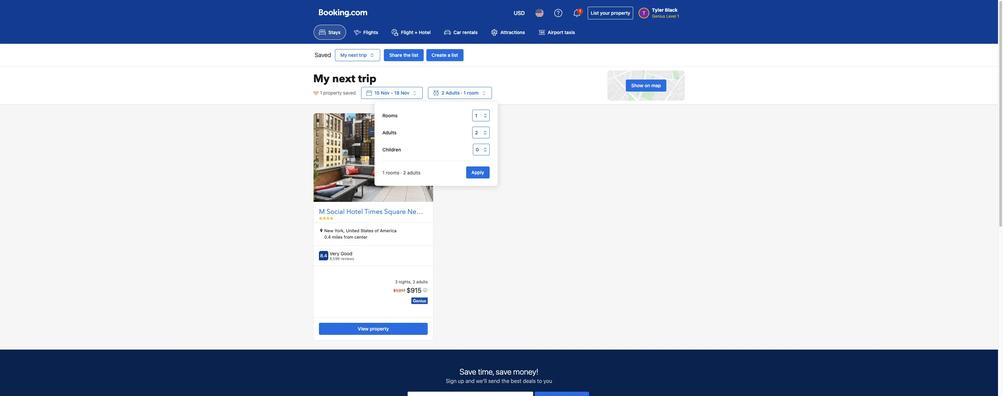Task type: locate. For each thing, give the bounding box(es) containing it.
0 vertical spatial adults
[[408, 170, 421, 176]]

1 vertical spatial hotel
[[347, 208, 363, 217]]

1 horizontal spatial property
[[370, 327, 389, 332]]

list right the share
[[412, 52, 419, 58]]

0 horizontal spatial ·
[[401, 170, 402, 176]]

1 vertical spatial adults
[[383, 130, 397, 136]]

hotel left times
[[347, 208, 363, 217]]

0 vertical spatial hotel
[[419, 30, 431, 35]]

nov left -
[[381, 90, 390, 96]]

1 horizontal spatial list
[[452, 52, 458, 58]]

1
[[580, 9, 581, 14], [678, 14, 680, 19], [320, 90, 322, 96], [464, 90, 466, 96], [383, 170, 385, 176]]

2
[[442, 90, 445, 96], [403, 170, 406, 176], [413, 280, 415, 285]]

4 stars image
[[319, 217, 334, 220]]

car rentals
[[454, 30, 478, 35]]

map
[[652, 83, 661, 89]]

2 up '$915'
[[413, 280, 415, 285]]

trip inside my next trip button
[[359, 52, 367, 58]]

1 horizontal spatial new
[[408, 208, 422, 217]]

adults right the rooms
[[408, 170, 421, 176]]

genius
[[652, 14, 666, 19]]

tyler
[[652, 7, 664, 13]]

0 vertical spatial adults
[[446, 90, 460, 96]]

m
[[319, 208, 325, 217]]

list for create a list
[[452, 52, 458, 58]]

list right 'a'
[[452, 52, 458, 58]]

1 vertical spatial new
[[325, 228, 334, 234]]

1 rooms ·  2 adults
[[383, 170, 421, 176]]

0 horizontal spatial new
[[325, 228, 334, 234]]

new left york
[[408, 208, 422, 217]]

my next trip down flights link
[[341, 52, 367, 58]]

new
[[408, 208, 422, 217], [325, 228, 334, 234]]

nights,
[[399, 280, 412, 285]]

1 vertical spatial 2
[[403, 170, 406, 176]]

1 horizontal spatial nov
[[401, 90, 410, 96]]

1 right "level"
[[678, 14, 680, 19]]

hotel
[[419, 30, 431, 35], [347, 208, 363, 217]]

nov
[[381, 90, 390, 96], [401, 90, 410, 96]]

15 nov - 18 nov
[[375, 90, 410, 96]]

1 horizontal spatial my
[[341, 52, 347, 58]]

adults left room
[[446, 90, 460, 96]]

2 left room
[[442, 90, 445, 96]]

flight + hotel link
[[386, 25, 436, 40]]

1 nov from the left
[[381, 90, 390, 96]]

new up 0.4
[[325, 228, 334, 234]]

0 vertical spatial my next trip
[[341, 52, 367, 58]]

new inside m social hotel times square new york link
[[408, 208, 422, 217]]

1 horizontal spatial adults
[[446, 90, 460, 96]]

up
[[458, 379, 464, 385]]

0 vertical spatial ·
[[461, 90, 463, 96]]

saved
[[343, 90, 356, 96]]

0 vertical spatial the
[[404, 52, 411, 58]]

black
[[665, 7, 678, 13]]

property right your
[[611, 10, 631, 16]]

1 for 1
[[580, 9, 581, 14]]

rated element
[[330, 251, 354, 257]]

0 vertical spatial next
[[349, 52, 358, 58]]

usd
[[514, 10, 525, 16]]

my next trip button
[[335, 49, 380, 61]]

property
[[611, 10, 631, 16], [323, 90, 342, 96], [370, 327, 389, 332]]

my next trip inside button
[[341, 52, 367, 58]]

airport taxis link
[[533, 25, 581, 40]]

hotel right +
[[419, 30, 431, 35]]

my
[[341, 52, 347, 58], [313, 72, 330, 86]]

m social hotel times square new york
[[319, 208, 437, 217]]

create
[[432, 52, 447, 58]]

trip up 15
[[358, 72, 377, 86]]

1 vertical spatial the
[[502, 379, 510, 385]]

0 vertical spatial trip
[[359, 52, 367, 58]]

united
[[346, 228, 360, 234]]

share the list
[[390, 52, 419, 58]]

property right view
[[370, 327, 389, 332]]

show on map button
[[626, 80, 667, 92]]

0.4 miles from center
[[325, 235, 368, 240]]

0 horizontal spatial my
[[313, 72, 330, 86]]

times
[[365, 208, 383, 217]]

· left room
[[461, 90, 463, 96]]

0 horizontal spatial nov
[[381, 90, 390, 96]]

create a list
[[432, 52, 458, 58]]

2 nov from the left
[[401, 90, 410, 96]]

the
[[404, 52, 411, 58], [502, 379, 510, 385]]

2 vertical spatial property
[[370, 327, 389, 332]]

adults up '$915'
[[417, 280, 428, 285]]

2 horizontal spatial property
[[611, 10, 631, 16]]

property left saved on the top left of the page
[[323, 90, 342, 96]]

1 list from the left
[[412, 52, 419, 58]]

the right the share
[[404, 52, 411, 58]]

$915
[[407, 287, 423, 294]]

my next trip up saved on the top left of the page
[[313, 72, 377, 86]]

of
[[375, 228, 379, 234]]

1 for 1 rooms ·  2 adults
[[383, 170, 385, 176]]

0 horizontal spatial list
[[412, 52, 419, 58]]

1 vertical spatial property
[[323, 90, 342, 96]]

list for share the list
[[412, 52, 419, 58]]

2 vertical spatial 2
[[413, 280, 415, 285]]

1 inside tyler black genius level 1
[[678, 14, 680, 19]]

1 vertical spatial ·
[[401, 170, 402, 176]]

apply button
[[466, 167, 490, 179]]

trip
[[359, 52, 367, 58], [358, 72, 377, 86]]

0 vertical spatial my
[[341, 52, 347, 58]]

rooms
[[383, 113, 398, 119]]

8.4 very good 8,596 reviews
[[320, 251, 354, 261]]

1 inside "button"
[[580, 9, 581, 14]]

1 left the rooms
[[383, 170, 385, 176]]

1 left saved on the top left of the page
[[320, 90, 322, 96]]

nov right 18
[[401, 90, 410, 96]]

very
[[330, 251, 340, 257]]

2 list from the left
[[452, 52, 458, 58]]

my up 1 property saved
[[313, 72, 330, 86]]

trip down flights link
[[359, 52, 367, 58]]

from  8,596 reviews element
[[330, 257, 354, 261]]

adults
[[446, 90, 460, 96], [383, 130, 397, 136]]

0 vertical spatial property
[[611, 10, 631, 16]]

list
[[412, 52, 419, 58], [452, 52, 458, 58]]

1 horizontal spatial hotel
[[419, 30, 431, 35]]

1 horizontal spatial the
[[502, 379, 510, 385]]

0 horizontal spatial hotel
[[347, 208, 363, 217]]

you
[[544, 379, 553, 385]]

my right saved
[[341, 52, 347, 58]]

2 right the rooms
[[403, 170, 406, 176]]

saved
[[315, 52, 331, 59]]

york
[[423, 208, 437, 217]]

0 vertical spatial new
[[408, 208, 422, 217]]

1 vertical spatial trip
[[358, 72, 377, 86]]

1 horizontal spatial 2
[[413, 280, 415, 285]]

flights
[[364, 30, 378, 35]]

3
[[395, 280, 398, 285]]

1 vertical spatial my
[[313, 72, 330, 86]]

list inside button
[[412, 52, 419, 58]]

next down flights link
[[349, 52, 358, 58]]

share the list button
[[384, 49, 424, 61]]

stays link
[[314, 25, 346, 40]]

2 horizontal spatial 2
[[442, 90, 445, 96]]

1 property saved
[[320, 90, 356, 96]]

create a list button
[[427, 49, 464, 61]]

1 left list
[[580, 9, 581, 14]]

· right the rooms
[[401, 170, 402, 176]]

taxis
[[565, 30, 575, 35]]

adults down rooms
[[383, 130, 397, 136]]

next up saved on the top left of the page
[[332, 72, 356, 86]]

states
[[361, 228, 374, 234]]

list inside button
[[452, 52, 458, 58]]

the down save
[[502, 379, 510, 385]]

we'll
[[476, 379, 487, 385]]

1 horizontal spatial ·
[[461, 90, 463, 96]]

0 horizontal spatial the
[[404, 52, 411, 58]]

booking.com online hotel reservations image
[[319, 9, 367, 17]]

1 left room
[[464, 90, 466, 96]]

best
[[511, 379, 522, 385]]

flight
[[401, 30, 414, 35]]

0 horizontal spatial property
[[323, 90, 342, 96]]

america
[[380, 228, 397, 234]]

0.4
[[325, 235, 331, 240]]



Task type: describe. For each thing, give the bounding box(es) containing it.
your
[[600, 10, 610, 16]]

save
[[460, 368, 477, 377]]

list your property link
[[588, 7, 634, 19]]

2 adults                                           · 1 room
[[442, 90, 479, 96]]

social
[[327, 208, 345, 217]]

save
[[496, 368, 512, 377]]

children
[[383, 147, 401, 153]]

show
[[632, 83, 644, 89]]

hotel for social
[[347, 208, 363, 217]]

car rentals link
[[439, 25, 483, 40]]

property inside 'link'
[[611, 10, 631, 16]]

my inside button
[[341, 52, 347, 58]]

flight + hotel
[[401, 30, 431, 35]]

property for 1 property saved
[[323, 90, 342, 96]]

Your email address email field
[[408, 392, 534, 397]]

property for view property
[[370, 327, 389, 332]]

15
[[375, 90, 380, 96]]

send
[[489, 379, 500, 385]]

from
[[344, 235, 353, 240]]

airport taxis
[[548, 30, 575, 35]]

rentals
[[463, 30, 478, 35]]

stays
[[329, 30, 341, 35]]

york,
[[335, 228, 345, 234]]

time,
[[478, 368, 494, 377]]

view property link
[[319, 323, 428, 336]]

scored  8.4 element
[[319, 251, 329, 261]]

center
[[355, 235, 368, 240]]

list your property
[[591, 10, 631, 16]]

0 horizontal spatial adults
[[383, 130, 397, 136]]

3 nights, 2 adults
[[395, 280, 428, 285]]

attractions
[[501, 30, 525, 35]]

rooms
[[386, 170, 400, 176]]

share
[[390, 52, 402, 58]]

on
[[645, 83, 651, 89]]

square
[[384, 208, 406, 217]]

good
[[341, 251, 353, 257]]

attractions link
[[486, 25, 531, 40]]

· for 2
[[401, 170, 402, 176]]

money!
[[514, 368, 539, 377]]

the inside share the list button
[[404, 52, 411, 58]]

new york, united states of america
[[325, 228, 397, 234]]

· for 1
[[461, 90, 463, 96]]

1 vertical spatial adults
[[417, 280, 428, 285]]

0 horizontal spatial 2
[[403, 170, 406, 176]]

sign
[[446, 379, 457, 385]]

1 vertical spatial my next trip
[[313, 72, 377, 86]]

and
[[466, 379, 475, 385]]

flights link
[[349, 25, 384, 40]]

8.4
[[320, 253, 327, 259]]

1 vertical spatial next
[[332, 72, 356, 86]]

view property
[[358, 327, 389, 332]]

miles
[[332, 235, 343, 240]]

room
[[467, 90, 479, 96]]

a
[[448, 52, 451, 58]]

car
[[454, 30, 462, 35]]

view
[[358, 327, 369, 332]]

next inside my next trip button
[[349, 52, 358, 58]]

8,596
[[330, 257, 340, 261]]

18
[[394, 90, 400, 96]]

level
[[667, 14, 677, 19]]

apply
[[472, 170, 484, 176]]

airport
[[548, 30, 564, 35]]

-
[[391, 90, 393, 96]]

1 button
[[569, 5, 585, 21]]

0 vertical spatial 2
[[442, 90, 445, 96]]

+
[[415, 30, 418, 35]]

to
[[537, 379, 542, 385]]

the inside save time, save money! sign up and we'll send the best deals to you
[[502, 379, 510, 385]]

show on map
[[632, 83, 661, 89]]

usd button
[[510, 5, 529, 21]]

tyler black genius level 1
[[652, 7, 680, 19]]

save time, save money! sign up and we'll send the best deals to you
[[446, 368, 553, 385]]

m social hotel times square new york link
[[319, 208, 437, 217]]

hotel for +
[[419, 30, 431, 35]]

deals
[[523, 379, 536, 385]]

$1,017
[[394, 289, 406, 294]]

reviews
[[341, 257, 354, 261]]

list
[[591, 10, 599, 16]]

1 for 1 property saved
[[320, 90, 322, 96]]



Task type: vqa. For each thing, say whether or not it's contained in the screenshot.
My
yes



